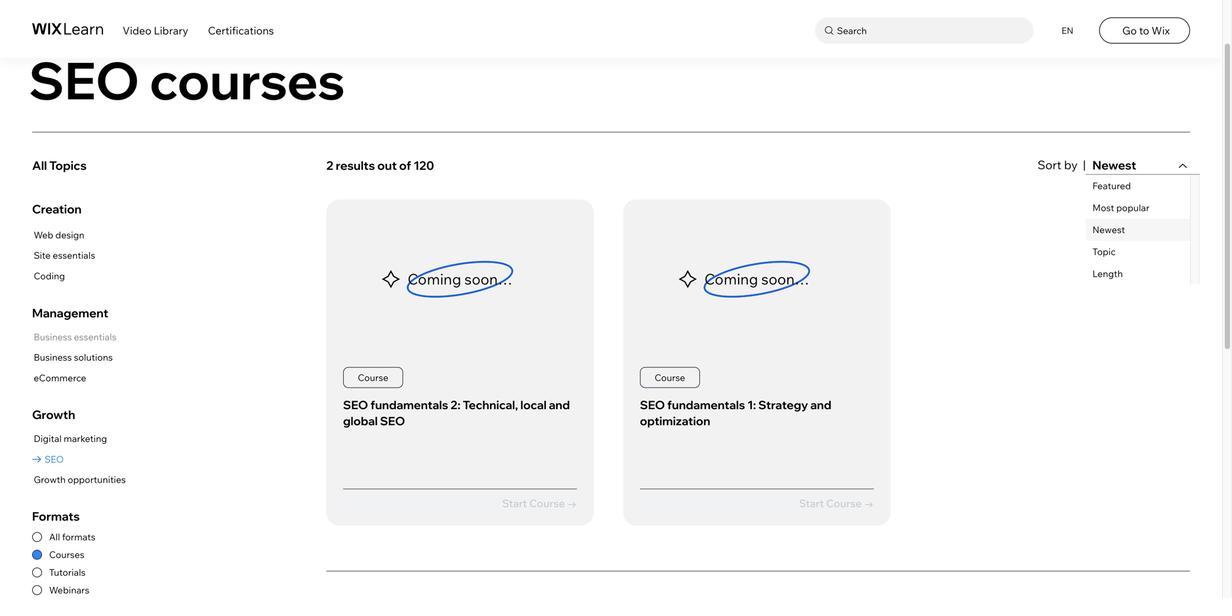 Task type: describe. For each thing, give the bounding box(es) containing it.
global
[[343, 414, 378, 429]]

digital marketing button
[[32, 431, 126, 447]]

digital marketing list item
[[32, 431, 126, 447]]

tutorials
[[49, 567, 86, 579]]

marketing
[[64, 433, 107, 445]]

list for growth
[[32, 431, 126, 488]]

seo courses
[[29, 48, 345, 112]]

go to wix link
[[1100, 17, 1191, 44]]

all topics button
[[32, 151, 307, 181]]

newest
[[1093, 224, 1126, 236]]

list box containing featured
[[1086, 175, 1201, 285]]

en button
[[1054, 17, 1080, 44]]

coding button
[[32, 268, 95, 285]]

1:
[[748, 398, 756, 413]]

site essentials list item
[[32, 248, 95, 264]]

digital marketing
[[34, 433, 107, 445]]

of
[[399, 158, 411, 173]]

creation
[[32, 202, 82, 217]]

technical,
[[463, 398, 518, 413]]

web design button
[[32, 227, 95, 244]]

list inside filtered results region
[[327, 200, 1191, 526]]

design
[[55, 229, 84, 241]]

courses
[[150, 48, 345, 112]]

local
[[521, 398, 547, 413]]

certifications link
[[208, 24, 274, 37]]

out
[[377, 158, 397, 173]]

coming soon... image for 2:
[[327, 200, 593, 358]]

menu bar containing video library
[[0, 0, 1223, 58]]

start course → for seo fundamentals 1: strategy and optimization
[[799, 497, 874, 511]]

go to wix
[[1123, 24, 1170, 37]]

essentials
[[53, 250, 95, 261]]

video library
[[123, 24, 188, 37]]

business solutions list item
[[32, 350, 116, 366]]

growth for growth opportunities
[[34, 474, 66, 486]]

web design list item
[[32, 227, 95, 244]]

growth opportunities
[[34, 474, 126, 486]]

coding
[[34, 270, 65, 282]]

growth opportunities list item
[[32, 472, 126, 488]]

web design
[[34, 229, 84, 241]]

site
[[34, 250, 51, 261]]

seo right global
[[380, 414, 405, 429]]

digital
[[34, 433, 62, 445]]

seo button
[[32, 451, 126, 468]]

coming soon... image for 1:
[[624, 200, 890, 358]]

seo inside button
[[45, 454, 64, 465]]

growth for growth
[[32, 408, 75, 422]]

seo fundamentals 1: strategy and optimization
[[640, 398, 832, 429]]

→ for seo fundamentals 1: strategy and optimization
[[864, 497, 874, 511]]

all formats
[[49, 532, 96, 543]]

seo for seo fundamentals 2: technical, local and global seo
[[343, 398, 368, 413]]

all for all formats
[[49, 532, 60, 543]]

management
[[32, 306, 108, 320]]

solutions
[[74, 352, 113, 363]]

webinars
[[49, 585, 89, 596]]

formats
[[32, 509, 80, 524]]

seo for seo fundamentals 1: strategy and optimization
[[640, 398, 665, 413]]



Task type: vqa. For each thing, say whether or not it's contained in the screenshot.
Report Abuse link at bottom
no



Task type: locate. For each thing, give the bounding box(es) containing it.
growth
[[32, 408, 75, 422], [34, 474, 66, 486]]

2
[[327, 158, 334, 173]]

all down the formats at the left of page
[[49, 532, 60, 543]]

wix
[[1152, 24, 1170, 37]]

1 horizontal spatial start course → button
[[799, 497, 874, 512]]

start course → button for seo fundamentals 1: strategy and optimization
[[799, 497, 874, 512]]

0 horizontal spatial and
[[549, 398, 570, 413]]

list for management
[[32, 329, 116, 387]]

2 fundamentals from the left
[[371, 398, 449, 413]]

start course → button for seo fundamentals 2: technical, local and global seo
[[502, 497, 577, 512]]

2 results out of 120
[[327, 158, 434, 173]]

1 and from the left
[[811, 398, 832, 413]]

2 and from the left
[[549, 398, 570, 413]]

fundamentals inside seo fundamentals 1: strategy and optimization
[[668, 398, 745, 413]]

and inside seo fundamentals 2: technical, local and global seo
[[549, 398, 570, 413]]

optimization
[[640, 414, 711, 429]]

list for creation
[[32, 227, 95, 285]]

start course → button
[[799, 497, 874, 512], [502, 497, 577, 512]]

seo up global
[[343, 398, 368, 413]]

ecommerce button
[[32, 370, 116, 387]]

video library link
[[123, 24, 188, 37]]

coding list item
[[32, 268, 95, 285]]

strategy
[[759, 398, 808, 413]]

topic
[[1093, 246, 1116, 258]]

opportunities
[[68, 474, 126, 486]]

start course → inside seo fundamentals 2: technical, local and global seo list item
[[502, 497, 577, 511]]

menu bar
[[0, 0, 1223, 58]]

business solutions button
[[32, 350, 116, 366]]

fundamentals up optimization
[[668, 398, 745, 413]]

1 horizontal spatial fundamentals
[[668, 398, 745, 413]]

1 start course → button from the left
[[799, 497, 874, 512]]

→ inside seo fundamentals 1: strategy and optimization list item
[[864, 497, 874, 511]]

seo list item
[[32, 451, 126, 468]]

list containing business solutions
[[32, 329, 116, 387]]

seo fundamentals 2: technical, local and global seo list item
[[327, 200, 594, 526]]

and right 'strategy'
[[811, 398, 832, 413]]

1 horizontal spatial all
[[49, 532, 60, 543]]

coming soon... image inside seo fundamentals 2: technical, local and global seo list item
[[327, 200, 593, 358]]

2 start course → button from the left
[[502, 497, 577, 512]]

1 fundamentals from the left
[[668, 398, 745, 413]]

1 horizontal spatial start course →
[[799, 497, 874, 511]]

1 horizontal spatial and
[[811, 398, 832, 413]]

start for seo fundamentals 2: technical, local and global seo
[[502, 497, 527, 511]]

1 vertical spatial growth
[[34, 474, 66, 486]]

go
[[1123, 24, 1137, 37]]

en
[[1062, 25, 1074, 36]]

2:
[[451, 398, 461, 413]]

2 coming soon... image from the left
[[327, 200, 593, 358]]

ecommerce list item
[[32, 370, 116, 387]]

1 horizontal spatial →
[[864, 497, 874, 511]]

video
[[123, 24, 152, 37]]

formats
[[62, 532, 96, 543]]

list containing seo fundamentals 1: strategy and optimization
[[327, 200, 1191, 526]]

seo fundamentals 1: strategy and optimization list item
[[624, 200, 891, 526]]

video library
[[32, 21, 121, 36]]

most popular
[[1093, 202, 1150, 214]]

list containing web design
[[32, 227, 95, 285]]

start course → for seo fundamentals 2: technical, local and global seo
[[502, 497, 577, 511]]

and
[[811, 398, 832, 413], [549, 398, 570, 413]]

all for all topics
[[32, 158, 47, 173]]

fundamentals
[[668, 398, 745, 413], [371, 398, 449, 413]]

1 start course → from the left
[[799, 497, 874, 511]]

site essentials button
[[32, 248, 95, 264]]

all inside formats group
[[49, 532, 60, 543]]

start for seo fundamentals 1: strategy and optimization
[[799, 497, 824, 511]]

all topics
[[32, 158, 87, 173]]

fundamentals left 2: in the bottom of the page
[[371, 398, 449, 413]]

coming soon... image
[[624, 200, 890, 358], [327, 200, 593, 358]]

0 horizontal spatial start course →
[[502, 497, 577, 511]]

0 horizontal spatial coming soon... image
[[327, 200, 593, 358]]

120
[[414, 158, 434, 173]]

0 vertical spatial growth
[[32, 408, 75, 422]]

ecommerce
[[34, 372, 86, 384]]

0 vertical spatial all
[[32, 158, 47, 173]]

all inside button
[[32, 158, 47, 173]]

popular
[[1117, 202, 1150, 214]]

certifications
[[208, 24, 274, 37]]

sort
[[1038, 157, 1062, 172]]

seo fundamentals 2: technical, local and global seo
[[343, 398, 570, 429]]

2 start course → from the left
[[502, 497, 577, 511]]

formats group
[[32, 509, 307, 596]]

library
[[154, 24, 188, 37]]

filters navigation
[[32, 151, 307, 596]]

seo down video library
[[29, 48, 140, 112]]

growth inside button
[[34, 474, 66, 486]]

list
[[327, 200, 1191, 526], [32, 227, 95, 285], [32, 329, 116, 387], [32, 431, 126, 488]]

library
[[72, 21, 121, 36]]

Search text field
[[834, 22, 1031, 39]]

→ inside seo fundamentals 2: technical, local and global seo list item
[[567, 497, 577, 511]]

length
[[1093, 268, 1123, 280]]

list containing digital marketing
[[32, 431, 126, 488]]

and inside seo fundamentals 1: strategy and optimization
[[811, 398, 832, 413]]

1 horizontal spatial start
[[799, 497, 824, 511]]

topics
[[49, 158, 87, 173]]

seo for seo courses
[[29, 48, 140, 112]]

start course → button inside seo fundamentals 2: technical, local and global seo list item
[[502, 497, 577, 512]]

growth down seo button in the left bottom of the page
[[34, 474, 66, 486]]

business solutions
[[34, 352, 113, 363]]

start course → inside seo fundamentals 1: strategy and optimization list item
[[799, 497, 874, 511]]

1 vertical spatial all
[[49, 532, 60, 543]]

→
[[864, 497, 874, 511], [567, 497, 577, 511]]

fundamentals for 1:
[[668, 398, 745, 413]]

seo up optimization
[[640, 398, 665, 413]]

1 coming soon... image from the left
[[624, 200, 890, 358]]

seo inside seo fundamentals 1: strategy and optimization
[[640, 398, 665, 413]]

sort by  |
[[1038, 157, 1086, 172]]

video
[[32, 21, 69, 36]]

fundamentals for 2:
[[371, 398, 449, 413]]

seo down digital
[[45, 454, 64, 465]]

growth up digital
[[32, 408, 75, 422]]

0 horizontal spatial start
[[502, 497, 527, 511]]

business
[[34, 352, 72, 363]]

to
[[1140, 24, 1150, 37]]

1 start from the left
[[799, 497, 824, 511]]

1 horizontal spatial coming soon... image
[[624, 200, 890, 358]]

list box
[[1086, 175, 1201, 285]]

start course →
[[799, 497, 874, 511], [502, 497, 577, 511]]

most
[[1093, 202, 1115, 214]]

2 start from the left
[[502, 497, 527, 511]]

course
[[655, 372, 686, 384], [358, 372, 389, 384], [827, 497, 862, 511], [530, 497, 565, 511]]

0 horizontal spatial fundamentals
[[371, 398, 449, 413]]

all left topics
[[32, 158, 47, 173]]

list item inside filters navigation
[[32, 329, 116, 346]]

fundamentals inside seo fundamentals 2: technical, local and global seo
[[371, 398, 449, 413]]

start course → button inside seo fundamentals 1: strategy and optimization list item
[[799, 497, 874, 512]]

1 → from the left
[[864, 497, 874, 511]]

0 horizontal spatial →
[[567, 497, 577, 511]]

0 horizontal spatial start course → button
[[502, 497, 577, 512]]

start
[[799, 497, 824, 511], [502, 497, 527, 511]]

results
[[336, 158, 375, 173]]

site essentials
[[34, 250, 95, 261]]

web
[[34, 229, 53, 241]]

seo
[[29, 48, 140, 112], [640, 398, 665, 413], [343, 398, 368, 413], [380, 414, 405, 429], [45, 454, 64, 465]]

start inside seo fundamentals 1: strategy and optimization list item
[[799, 497, 824, 511]]

start inside seo fundamentals 2: technical, local and global seo list item
[[502, 497, 527, 511]]

0 horizontal spatial all
[[32, 158, 47, 173]]

|
[[1083, 157, 1086, 172]]

all
[[32, 158, 47, 173], [49, 532, 60, 543]]

courses
[[49, 549, 84, 561]]

2 → from the left
[[567, 497, 577, 511]]

featured
[[1093, 180, 1132, 192]]

filtered results region
[[327, 151, 1201, 599]]

list item
[[32, 329, 116, 346]]

coming soon... image inside seo fundamentals 1: strategy and optimization list item
[[624, 200, 890, 358]]

→ for seo fundamentals 2: technical, local and global seo
[[567, 497, 577, 511]]

and right 'local'
[[549, 398, 570, 413]]

growth opportunities button
[[32, 472, 126, 488]]



